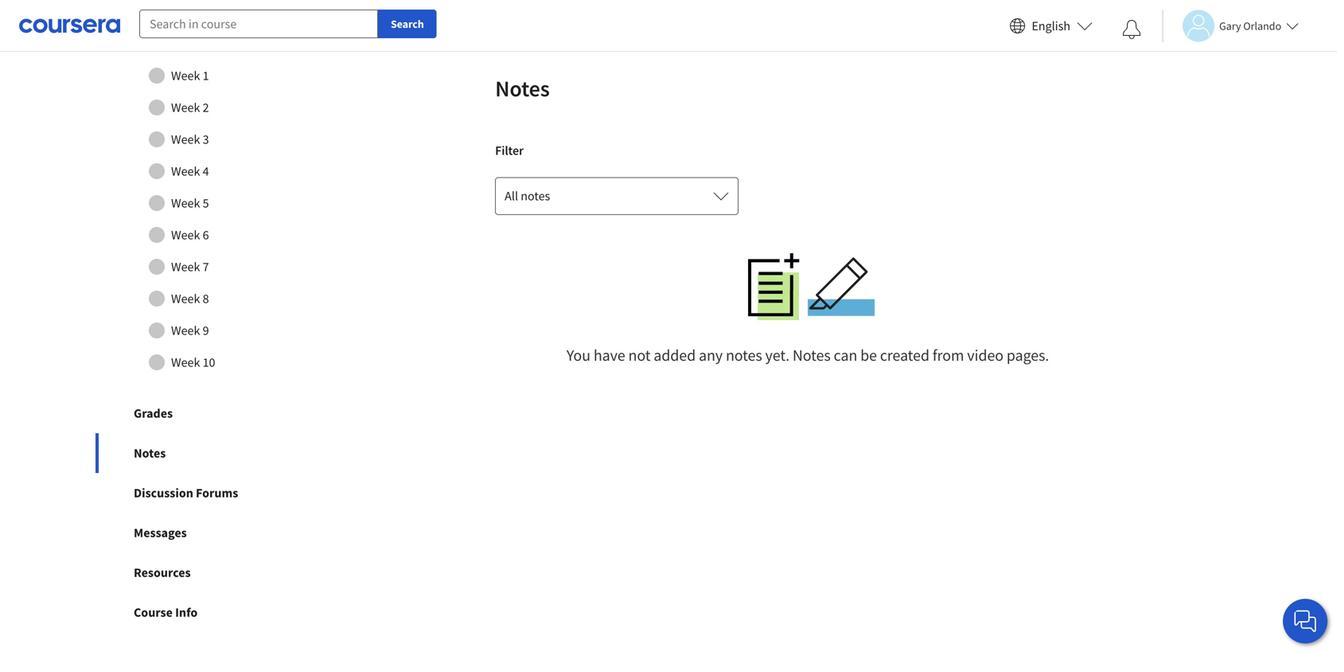 Task type: vqa. For each thing, say whether or not it's contained in the screenshot.
Find
no



Task type: locate. For each thing, give the bounding box(es) containing it.
2 vertical spatial notes
[[134, 445, 166, 461]]

10 week from the top
[[171, 354, 200, 370]]

1 vertical spatial notes
[[726, 345, 763, 365]]

1
[[203, 68, 209, 84]]

course
[[134, 605, 173, 620]]

0 vertical spatial notes
[[495, 75, 550, 102]]

notes right all
[[521, 188, 550, 204]]

2 horizontal spatial notes
[[793, 345, 831, 365]]

7 week from the top
[[171, 259, 200, 275]]

week 5
[[171, 195, 209, 211]]

course info link
[[96, 593, 325, 632]]

week left 5
[[171, 195, 200, 211]]

week 6 link
[[111, 219, 310, 251]]

you
[[567, 345, 591, 365]]

added
[[654, 345, 696, 365]]

9 week from the top
[[171, 323, 200, 339]]

2
[[203, 100, 209, 116]]

all
[[505, 188, 518, 204]]

you have not added any notes yet. notes can be created from video pages.
[[567, 345, 1050, 365]]

4 week from the top
[[171, 163, 200, 179]]

week left 10
[[171, 354, 200, 370]]

grades link
[[96, 393, 325, 433]]

10
[[203, 354, 215, 370]]

week 8 link
[[111, 283, 310, 315]]

0 horizontal spatial notes
[[521, 188, 550, 204]]

week 9 link
[[111, 315, 310, 346]]

week for week 7
[[171, 259, 200, 275]]

notes
[[521, 188, 550, 204], [726, 345, 763, 365]]

pages.
[[1007, 345, 1050, 365]]

notes right any
[[726, 345, 763, 365]]

resources
[[134, 565, 191, 581]]

6 week from the top
[[171, 227, 200, 243]]

notes left can
[[793, 345, 831, 365]]

help center image
[[1297, 612, 1316, 631]]

week left 9
[[171, 323, 200, 339]]

week left 4
[[171, 163, 200, 179]]

week left 1
[[171, 68, 200, 84]]

have
[[594, 345, 626, 365]]

week for week 3
[[171, 131, 200, 147]]

notes up filter
[[495, 75, 550, 102]]

notes inside notes 'link'
[[134, 445, 166, 461]]

orlando
[[1244, 19, 1282, 33]]

5 week from the top
[[171, 195, 200, 211]]

week left 3
[[171, 131, 200, 147]]

notes
[[495, 75, 550, 102], [793, 345, 831, 365], [134, 445, 166, 461]]

messages link
[[96, 513, 325, 553]]

notes link
[[96, 433, 325, 473]]

english button
[[1004, 0, 1100, 52]]

video
[[968, 345, 1004, 365]]

notes inside popup button
[[521, 188, 550, 204]]

take notes image
[[741, 253, 808, 320]]

week left 6
[[171, 227, 200, 243]]

gary orlando
[[1220, 19, 1282, 33]]

week left 7
[[171, 259, 200, 275]]

week for week 8
[[171, 291, 200, 307]]

week 2
[[171, 100, 209, 116]]

notes down grades
[[134, 445, 166, 461]]

week left 8
[[171, 291, 200, 307]]

3 week from the top
[[171, 131, 200, 147]]

week for week 10
[[171, 354, 200, 370]]

week for week 1
[[171, 68, 200, 84]]

0 vertical spatial notes
[[521, 188, 550, 204]]

2 week from the top
[[171, 100, 200, 116]]

1 week from the top
[[171, 68, 200, 84]]

week 7 link
[[111, 251, 310, 283]]

week left 2
[[171, 100, 200, 116]]

can
[[834, 345, 858, 365]]

Search in course text field
[[139, 10, 378, 38]]

yet.
[[766, 345, 790, 365]]

6
[[203, 227, 209, 243]]

week for week 6
[[171, 227, 200, 243]]

week
[[171, 68, 200, 84], [171, 100, 200, 116], [171, 131, 200, 147], [171, 163, 200, 179], [171, 195, 200, 211], [171, 227, 200, 243], [171, 259, 200, 275], [171, 291, 200, 307], [171, 323, 200, 339], [171, 354, 200, 370]]

8 week from the top
[[171, 291, 200, 307]]

1 horizontal spatial notes
[[495, 75, 550, 102]]

any
[[699, 345, 723, 365]]

1 vertical spatial notes
[[793, 345, 831, 365]]

0 horizontal spatial notes
[[134, 445, 166, 461]]

chat with us image
[[1293, 608, 1319, 634]]

discussion forums
[[134, 485, 238, 501]]

week 4 link
[[111, 155, 310, 187]]

1 horizontal spatial notes
[[726, 345, 763, 365]]



Task type: describe. For each thing, give the bounding box(es) containing it.
5
[[203, 195, 209, 211]]

week 3 link
[[111, 124, 310, 155]]

messages
[[134, 525, 187, 541]]

week 4
[[171, 163, 209, 179]]

coursera image
[[19, 13, 120, 38]]

7
[[203, 259, 209, 275]]

forums
[[196, 485, 238, 501]]

discussion
[[134, 485, 193, 501]]

filter
[[495, 143, 524, 159]]

week for week 4
[[171, 163, 200, 179]]

be
[[861, 345, 878, 365]]

week 10
[[171, 354, 215, 370]]

week 9
[[171, 323, 209, 339]]

week 1 link
[[111, 60, 310, 92]]

week 7
[[171, 259, 209, 275]]

from
[[933, 345, 965, 365]]

4
[[203, 163, 209, 179]]

week 5 link
[[111, 187, 310, 219]]

info
[[175, 605, 198, 620]]

gary
[[1220, 19, 1242, 33]]

week 2 link
[[111, 92, 310, 124]]

discussion forums link
[[96, 473, 325, 513]]

9
[[203, 323, 209, 339]]

resources link
[[96, 553, 325, 593]]

week 1
[[171, 68, 209, 84]]

grades
[[134, 405, 173, 421]]

all notes
[[505, 188, 550, 204]]

highlight image
[[808, 253, 875, 320]]

created
[[881, 345, 930, 365]]

search
[[391, 17, 424, 31]]

not
[[629, 345, 651, 365]]

show notifications image
[[1123, 20, 1142, 39]]

english
[[1032, 18, 1071, 34]]

gary orlando button
[[1163, 10, 1300, 42]]

week 3
[[171, 131, 209, 147]]

week for week 2
[[171, 100, 200, 116]]

week for week 9
[[171, 323, 200, 339]]

course info
[[134, 605, 198, 620]]

8
[[203, 291, 209, 307]]

week 8
[[171, 291, 209, 307]]

search button
[[378, 10, 437, 38]]

all notes button
[[495, 177, 739, 215]]

week 6
[[171, 227, 209, 243]]

week 10 link
[[111, 346, 310, 378]]

3
[[203, 131, 209, 147]]

week for week 5
[[171, 195, 200, 211]]



